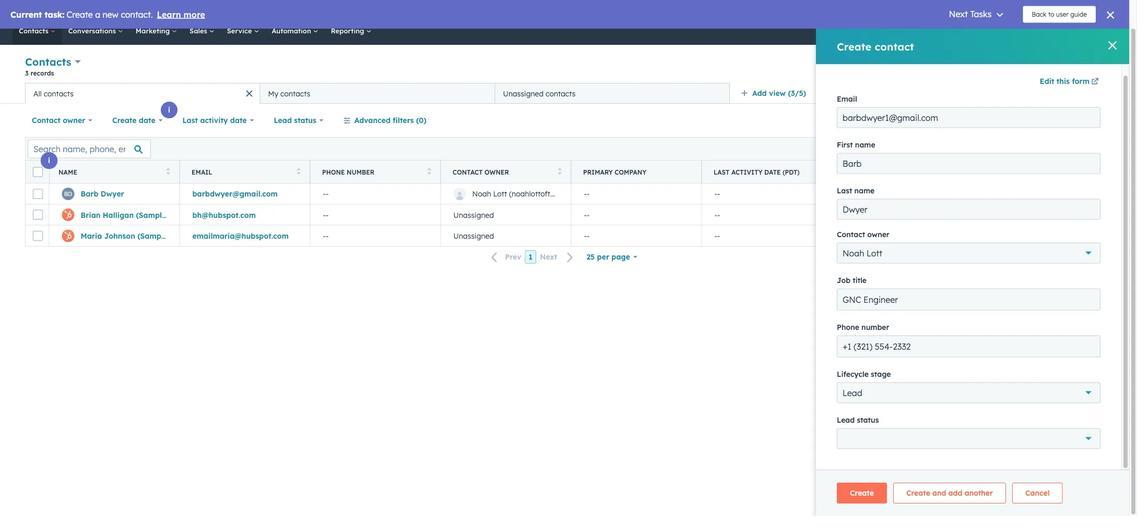 Task type: describe. For each thing, give the bounding box(es) containing it.
25 per page button
[[580, 247, 644, 268]]

date inside create date popup button
[[139, 116, 155, 125]]

25 per page
[[587, 253, 630, 262]]

press to sort. image for lead status
[[950, 168, 953, 175]]

maria
[[81, 232, 102, 241]]

automation link
[[265, 17, 325, 45]]

3
[[25, 69, 29, 77]]

brian
[[81, 211, 100, 220]]

primary
[[583, 168, 613, 176]]

1 press to sort. image from the left
[[166, 168, 170, 175]]

actions button
[[946, 59, 991, 75]]

records
[[31, 69, 54, 77]]

filters
[[393, 116, 414, 125]]

settings link
[[1003, 3, 1016, 14]]

Search HubSpot search field
[[983, 22, 1111, 40]]

novaventures menu
[[880, 0, 1117, 17]]

barb dwyer link
[[81, 190, 124, 199]]

25
[[587, 253, 595, 262]]

pagination navigation
[[485, 251, 580, 264]]

today for emailmaria@hubspot.com
[[976, 232, 996, 241]]

sales
[[190, 26, 209, 35]]

create for create contact
[[1052, 63, 1071, 71]]

1 vertical spatial i button
[[41, 152, 57, 169]]

prev button
[[485, 251, 525, 264]]

lead for lead status
[[844, 168, 861, 176]]

lead status
[[274, 116, 316, 125]]

create for create date (pdt)
[[975, 168, 999, 176]]

name
[[58, 168, 77, 176]]

today at 9:17 am for emailmaria@hubspot.com
[[976, 232, 1034, 241]]

noah lott (noahlottofthings@gmail.com)
[[472, 190, 614, 199]]

barbdwyer@gmail.com button
[[180, 184, 310, 205]]

export button
[[1011, 142, 1044, 156]]

barb dwyer
[[81, 190, 124, 199]]

emailmaria@hubspot.com button
[[180, 226, 310, 246]]

my contacts button
[[260, 83, 495, 104]]

unassigned button for bh@hubspot.com
[[441, 205, 571, 226]]

activity
[[731, 168, 763, 176]]

descending sort. press to sort ascending. element
[[1091, 168, 1094, 177]]

bh@hubspot.com link
[[192, 211, 256, 220]]

all contacts
[[33, 89, 74, 98]]

emailmaria@hubspot.com
[[192, 232, 289, 241]]

9:17 for emailmaria@hubspot.com
[[1008, 232, 1020, 241]]

lead for lead status
[[274, 116, 292, 125]]

view
[[769, 89, 786, 98]]

contact owner inside popup button
[[32, 116, 85, 125]]

johnson
[[104, 232, 135, 241]]

press to sort. element for email
[[297, 168, 301, 177]]

1 horizontal spatial contact
[[453, 168, 483, 176]]

import
[[1007, 63, 1028, 71]]

am for emailmaria@hubspot.com
[[1023, 232, 1034, 241]]

edit columns button
[[1050, 142, 1102, 156]]

(noahlottofthings@gmail.com)
[[509, 190, 614, 199]]

phone number
[[322, 168, 374, 176]]

3 records
[[25, 69, 54, 77]]

1 press to sort. element from the left
[[166, 168, 170, 177]]

contacts inside contacts link
[[19, 26, 50, 35]]

help image
[[987, 5, 996, 14]]

advanced filters (0) button
[[337, 110, 433, 131]]

unassigned button for emailmaria@hubspot.com
[[441, 226, 571, 246]]

barb
[[81, 190, 98, 199]]

edit columns
[[1057, 145, 1095, 153]]

edit
[[1057, 145, 1069, 153]]

contact) for bh@hubspot.com
[[168, 211, 200, 220]]

lead status
[[844, 168, 887, 176]]

9:21
[[1008, 190, 1021, 199]]

last activity date
[[182, 116, 247, 125]]

notifications button
[[1018, 0, 1036, 17]]

at for barbdwyer@gmail.com
[[998, 190, 1006, 199]]

noah lott (noahlottofthings@gmail.com) button
[[441, 184, 614, 205]]

last for last activity date
[[182, 116, 198, 125]]

sales link
[[183, 17, 221, 45]]

bh@hubspot.com
[[192, 211, 256, 220]]

my
[[268, 89, 278, 98]]

reporting
[[331, 26, 366, 35]]

contacts for unassigned contacts
[[546, 89, 576, 98]]

barbdwyer@gmail.com link
[[192, 190, 278, 199]]

next button
[[536, 251, 580, 264]]

all contacts button
[[25, 83, 260, 104]]

create date (pdt)
[[975, 168, 1036, 176]]

phone
[[322, 168, 345, 176]]

1 horizontal spatial contact owner
[[453, 168, 509, 176]]

dwyer
[[101, 190, 124, 199]]

contacts button
[[25, 54, 81, 69]]

descending sort. press to sort ascending. image
[[1091, 168, 1094, 175]]

contacts inside contacts popup button
[[25, 55, 71, 68]]

import button
[[998, 59, 1036, 75]]

unassigned for bh@hubspot.com
[[453, 211, 494, 220]]

9:17 for bh@hubspot.com
[[1008, 211, 1020, 220]]

all for all contacts
[[33, 89, 42, 98]]

data
[[892, 62, 910, 72]]

primary company
[[583, 168, 647, 176]]

barbdwyer@gmail.com
[[192, 190, 278, 199]]

1 vertical spatial owner
[[485, 168, 509, 176]]

1 (pdt) from the left
[[783, 168, 800, 176]]

notifications image
[[1022, 5, 1031, 14]]

page
[[612, 253, 630, 262]]

columns
[[1071, 145, 1095, 153]]

halligan
[[103, 211, 134, 220]]

at for emailmaria@hubspot.com
[[998, 232, 1006, 241]]

quality
[[912, 62, 939, 72]]

marketing link
[[129, 17, 183, 45]]

(0)
[[416, 116, 427, 125]]

owner inside popup button
[[63, 116, 85, 125]]

1 date from the left
[[765, 168, 781, 176]]

create for create date
[[112, 116, 137, 125]]

activity
[[200, 116, 228, 125]]

data quality
[[892, 62, 939, 72]]

reporting link
[[325, 17, 378, 45]]

all views link
[[819, 83, 865, 104]]



Task type: locate. For each thing, give the bounding box(es) containing it.
marketing
[[136, 26, 172, 35]]

advanced
[[354, 116, 391, 125]]

hubspot link
[[13, 2, 39, 15]]

1 horizontal spatial all
[[826, 89, 835, 98]]

2 horizontal spatial contacts
[[546, 89, 576, 98]]

1 vertical spatial contact
[[453, 168, 483, 176]]

1 unassigned button from the top
[[441, 205, 571, 226]]

2 all from the left
[[33, 89, 42, 98]]

-
[[323, 190, 326, 199], [326, 190, 329, 199], [584, 190, 587, 199], [587, 190, 590, 199], [715, 190, 717, 199], [717, 190, 720, 199], [845, 190, 848, 199], [848, 190, 851, 199], [323, 211, 326, 220], [326, 211, 329, 220], [584, 211, 587, 220], [587, 211, 590, 220], [715, 211, 717, 220], [717, 211, 720, 220], [845, 211, 848, 220], [848, 211, 851, 220], [323, 232, 326, 241], [326, 232, 329, 241], [584, 232, 587, 241], [587, 232, 590, 241], [715, 232, 717, 241], [717, 232, 720, 241], [845, 232, 848, 241], [848, 232, 851, 241]]

hubspot image
[[19, 2, 31, 15]]

contacts
[[19, 26, 50, 35], [25, 55, 71, 68]]

i button left "name"
[[41, 152, 57, 169]]

press to sort. image for email
[[297, 168, 301, 175]]

press to sort. element for lead status
[[950, 168, 953, 177]]

create date
[[112, 116, 155, 125]]

0 horizontal spatial (pdt)
[[783, 168, 800, 176]]

1 horizontal spatial date
[[1001, 168, 1017, 176]]

4 press to sort. element from the left
[[558, 168, 562, 177]]

1 vertical spatial (sample
[[137, 232, 168, 241]]

1 horizontal spatial (pdt)
[[1019, 168, 1036, 176]]

contact owner up noah
[[453, 168, 509, 176]]

1 vertical spatial unassigned
[[453, 211, 494, 220]]

2 vertical spatial am
[[1023, 232, 1034, 241]]

3 at from the top
[[998, 232, 1006, 241]]

last activity date button
[[176, 110, 261, 131]]

i button right create date
[[161, 102, 178, 119]]

lead inside popup button
[[274, 116, 292, 125]]

0 vertical spatial contact)
[[168, 211, 200, 220]]

1 press to sort. image from the left
[[297, 168, 301, 175]]

maria johnson (sample contact) link
[[81, 232, 201, 241]]

2 press to sort. element from the left
[[297, 168, 301, 177]]

status
[[294, 116, 316, 125]]

(sample for johnson
[[137, 232, 168, 241]]

(pdt)
[[783, 168, 800, 176], [1019, 168, 1036, 176]]

1 vertical spatial today at 9:17 am
[[976, 232, 1034, 241]]

unassigned
[[503, 89, 544, 98], [453, 211, 494, 220], [453, 232, 494, 241]]

2 date from the left
[[230, 116, 247, 125]]

1 horizontal spatial date
[[230, 116, 247, 125]]

contacts down hubspot link
[[19, 26, 50, 35]]

0 vertical spatial lead
[[274, 116, 292, 125]]

1 horizontal spatial i button
[[161, 102, 178, 119]]

1 horizontal spatial press to sort. image
[[950, 168, 953, 175]]

am
[[1023, 190, 1034, 199], [1023, 211, 1034, 220], [1023, 232, 1034, 241]]

create contact
[[1052, 63, 1095, 71]]

2 horizontal spatial press to sort. image
[[558, 168, 562, 175]]

3 contacts from the left
[[546, 89, 576, 98]]

contacts right my
[[280, 89, 310, 98]]

(sample for halligan
[[136, 211, 166, 220]]

1 button
[[525, 251, 536, 264]]

contacts down contacts banner
[[546, 89, 576, 98]]

create inside "create contact" button
[[1052, 63, 1071, 71]]

2 today from the top
[[976, 211, 996, 220]]

(sample
[[136, 211, 166, 220], [137, 232, 168, 241]]

search button
[[1102, 22, 1120, 40]]

contacts for all contacts
[[44, 89, 74, 98]]

last activity date (pdt)
[[714, 168, 800, 176]]

0 horizontal spatial lead
[[274, 116, 292, 125]]

0 horizontal spatial date
[[765, 168, 781, 176]]

date inside last activity date popup button
[[230, 116, 247, 125]]

service
[[227, 26, 254, 35]]

--
[[323, 190, 329, 199], [584, 190, 590, 199], [715, 190, 720, 199], [845, 190, 851, 199], [323, 211, 329, 220], [584, 211, 590, 220], [715, 211, 720, 220], [845, 211, 851, 220], [323, 232, 329, 241], [584, 232, 590, 241], [715, 232, 720, 241], [845, 232, 851, 241]]

press to sort. image for phone number
[[427, 168, 431, 175]]

all left views
[[826, 89, 835, 98]]

3 press to sort. image from the left
[[558, 168, 562, 175]]

automation
[[272, 26, 313, 35]]

0 horizontal spatial contacts
[[44, 89, 74, 98]]

noah lott image
[[1044, 4, 1053, 13]]

2 at from the top
[[998, 211, 1006, 220]]

0 horizontal spatial owner
[[63, 116, 85, 125]]

advanced filters (0)
[[354, 116, 427, 125]]

calling icon button
[[939, 1, 957, 15]]

unassigned down contacts banner
[[503, 89, 544, 98]]

0 horizontal spatial i button
[[41, 152, 57, 169]]

0 vertical spatial am
[[1023, 190, 1034, 199]]

last
[[182, 116, 198, 125], [714, 168, 730, 176]]

contacts for my contacts
[[280, 89, 310, 98]]

press to sort. element for phone number
[[427, 168, 431, 177]]

1 vertical spatial 9:17
[[1008, 232, 1020, 241]]

all
[[826, 89, 835, 98], [33, 89, 42, 98]]

date up today at 9:21 am
[[1001, 168, 1017, 176]]

contacts down records
[[44, 89, 74, 98]]

1 vertical spatial at
[[998, 211, 1006, 220]]

contact down all contacts
[[32, 116, 61, 125]]

1 horizontal spatial owner
[[485, 168, 509, 176]]

0 vertical spatial contacts
[[19, 26, 50, 35]]

add
[[752, 89, 767, 98]]

0 vertical spatial contact owner
[[32, 116, 85, 125]]

contact) down bh@hubspot.com
[[170, 232, 201, 241]]

1 vertical spatial today
[[976, 211, 996, 220]]

(3/5)
[[788, 89, 806, 98]]

i button
[[161, 102, 178, 119], [41, 152, 57, 169]]

0 vertical spatial create
[[1052, 63, 1071, 71]]

0 vertical spatial (sample
[[136, 211, 166, 220]]

all inside button
[[33, 89, 42, 98]]

2 vertical spatial today
[[976, 232, 996, 241]]

am for bh@hubspot.com
[[1023, 211, 1034, 220]]

unassigned contacts button
[[495, 83, 730, 104]]

1 date from the left
[[139, 116, 155, 125]]

unassigned inside button
[[503, 89, 544, 98]]

prev
[[505, 253, 521, 262]]

unassigned contacts
[[503, 89, 576, 98]]

number
[[347, 168, 374, 176]]

lead status button
[[267, 110, 330, 131]]

press to sort. element for contact owner
[[558, 168, 562, 177]]

contact
[[32, 116, 61, 125], [453, 168, 483, 176]]

0 vertical spatial unassigned
[[503, 89, 544, 98]]

2 date from the left
[[1001, 168, 1017, 176]]

status
[[863, 168, 887, 176]]

2 unassigned button from the top
[[441, 226, 571, 246]]

contacts link
[[13, 17, 62, 45]]

1 contacts from the left
[[44, 89, 74, 98]]

0 horizontal spatial date
[[139, 116, 155, 125]]

date right "activity" at the top right
[[765, 168, 781, 176]]

noah
[[472, 190, 491, 199]]

1 horizontal spatial lead
[[844, 168, 861, 176]]

1 horizontal spatial press to sort. image
[[427, 168, 431, 175]]

contact up noah
[[453, 168, 483, 176]]

emailmaria@hubspot.com link
[[192, 232, 289, 241]]

1 all from the left
[[826, 89, 835, 98]]

2 press to sort. image from the left
[[427, 168, 431, 175]]

service link
[[221, 17, 265, 45]]

contact
[[1073, 63, 1095, 71]]

today at 9:21 am
[[976, 190, 1034, 199]]

contact owner button
[[25, 110, 99, 131]]

0 vertical spatial today
[[976, 190, 996, 199]]

1 vertical spatial lead
[[844, 168, 861, 176]]

1 today at 9:17 am from the top
[[976, 211, 1034, 220]]

1 today from the top
[[976, 190, 996, 199]]

create contact button
[[1043, 59, 1104, 75]]

2 press to sort. image from the left
[[950, 168, 953, 175]]

1
[[529, 253, 533, 262]]

bh@hubspot.com button
[[180, 205, 310, 226]]

0 vertical spatial at
[[998, 190, 1006, 199]]

2 9:17 from the top
[[1008, 232, 1020, 241]]

owner up lott
[[485, 168, 509, 176]]

today at 9:17 am for bh@hubspot.com
[[976, 211, 1034, 220]]

2 vertical spatial unassigned
[[453, 232, 494, 241]]

all views
[[826, 89, 858, 98]]

calling icon image
[[943, 4, 953, 13]]

contacts up records
[[25, 55, 71, 68]]

1 am from the top
[[1023, 190, 1034, 199]]

0 horizontal spatial create
[[112, 116, 137, 125]]

lott
[[493, 190, 507, 199]]

contacts inside 'unassigned contacts' button
[[546, 89, 576, 98]]

settings image
[[1004, 4, 1014, 14]]

1 vertical spatial i
[[48, 156, 50, 165]]

contacts inside my contacts button
[[280, 89, 310, 98]]

novaventures button
[[1038, 0, 1116, 17]]

owner up search name, phone, email addresses, or company search field
[[63, 116, 85, 125]]

date right 'activity'
[[230, 116, 247, 125]]

1 horizontal spatial contacts
[[280, 89, 310, 98]]

unassigned down noah
[[453, 211, 494, 220]]

5 press to sort. element from the left
[[950, 168, 953, 177]]

0 vertical spatial 9:17
[[1008, 211, 1020, 220]]

my contacts
[[268, 89, 310, 98]]

conversations link
[[62, 17, 129, 45]]

contact owner down all contacts
[[32, 116, 85, 125]]

contacts banner
[[25, 54, 1104, 83]]

0 vertical spatial i
[[168, 105, 170, 115]]

unassigned for emailmaria@hubspot.com
[[453, 232, 494, 241]]

0 vertical spatial i button
[[161, 102, 178, 119]]

1 vertical spatial create
[[112, 116, 137, 125]]

am for barbdwyer@gmail.com
[[1023, 190, 1034, 199]]

all down 3 records
[[33, 89, 42, 98]]

create down all contacts button on the left top of page
[[112, 116, 137, 125]]

3 press to sort. element from the left
[[427, 168, 431, 177]]

at for bh@hubspot.com
[[998, 211, 1006, 220]]

0 horizontal spatial press to sort. image
[[297, 168, 301, 175]]

1 horizontal spatial i
[[168, 105, 170, 115]]

contact) for emailmaria@hubspot.com
[[170, 232, 201, 241]]

at
[[998, 190, 1006, 199], [998, 211, 1006, 220], [998, 232, 1006, 241]]

9:17
[[1008, 211, 1020, 220], [1008, 232, 1020, 241]]

today for bh@hubspot.com
[[976, 211, 996, 220]]

(sample down brian halligan (sample contact) link
[[137, 232, 168, 241]]

Search name, phone, email addresses, or company search field
[[28, 140, 151, 158]]

contact owner
[[32, 116, 85, 125], [453, 168, 509, 176]]

1 vertical spatial contact)
[[170, 232, 201, 241]]

0 vertical spatial last
[[182, 116, 198, 125]]

views
[[838, 89, 858, 98]]

2 today at 9:17 am from the top
[[976, 232, 1034, 241]]

0 horizontal spatial contact owner
[[32, 116, 85, 125]]

(pdt) down export button
[[1019, 168, 1036, 176]]

press to sort. image
[[166, 168, 170, 175], [427, 168, 431, 175], [558, 168, 562, 175]]

0 horizontal spatial last
[[182, 116, 198, 125]]

last inside popup button
[[182, 116, 198, 125]]

2 vertical spatial create
[[975, 168, 999, 176]]

last left "activity" at the top right
[[714, 168, 730, 176]]

i down contact owner popup button
[[48, 156, 50, 165]]

i
[[168, 105, 170, 115], [48, 156, 50, 165]]

1 horizontal spatial create
[[975, 168, 999, 176]]

2 vertical spatial at
[[998, 232, 1006, 241]]

contact inside popup button
[[32, 116, 61, 125]]

marketplaces image
[[965, 5, 974, 14]]

press to sort. image
[[297, 168, 301, 175], [950, 168, 953, 175]]

0 horizontal spatial all
[[33, 89, 42, 98]]

3 today from the top
[[976, 232, 996, 241]]

2 contacts from the left
[[280, 89, 310, 98]]

create inside create date popup button
[[112, 116, 137, 125]]

press to sort. element
[[166, 168, 170, 177], [297, 168, 301, 177], [427, 168, 431, 177], [558, 168, 562, 177], [950, 168, 953, 177]]

0 vertical spatial owner
[[63, 116, 85, 125]]

0 horizontal spatial contact
[[32, 116, 61, 125]]

last for last activity date (pdt)
[[714, 168, 730, 176]]

search image
[[1108, 27, 1115, 34]]

unassigned up the prev button
[[453, 232, 494, 241]]

date down all contacts button on the left top of page
[[139, 116, 155, 125]]

data quality button
[[874, 57, 939, 78]]

1 9:17 from the top
[[1008, 211, 1020, 220]]

add view (3/5) button
[[734, 83, 819, 104]]

today for barbdwyer@gmail.com
[[976, 190, 996, 199]]

unassigned button up the prev button
[[441, 226, 571, 246]]

-- button
[[310, 184, 441, 205], [832, 184, 963, 205], [310, 205, 441, 226], [832, 205, 963, 226], [310, 226, 441, 246], [832, 226, 963, 246]]

1 vertical spatial contacts
[[25, 55, 71, 68]]

unassigned button down lott
[[441, 205, 571, 226]]

2 (pdt) from the left
[[1019, 168, 1036, 176]]

1 horizontal spatial last
[[714, 168, 730, 176]]

0 vertical spatial today at 9:17 am
[[976, 211, 1034, 220]]

marketplaces button
[[959, 0, 981, 17]]

contact) down email
[[168, 211, 200, 220]]

today
[[976, 190, 996, 199], [976, 211, 996, 220], [976, 232, 996, 241]]

unassigned button
[[441, 205, 571, 226], [441, 226, 571, 246]]

1 vertical spatial contact owner
[[453, 168, 509, 176]]

0 horizontal spatial i
[[48, 156, 50, 165]]

create left contact
[[1052, 63, 1071, 71]]

i down all contacts button on the left top of page
[[168, 105, 170, 115]]

create up today at 9:21 am
[[975, 168, 999, 176]]

email
[[192, 168, 212, 176]]

actions
[[955, 63, 976, 71]]

brian halligan (sample contact)
[[81, 211, 200, 220]]

all for all views
[[826, 89, 835, 98]]

maria johnson (sample contact)
[[81, 232, 201, 241]]

company
[[615, 168, 647, 176]]

1 vertical spatial am
[[1023, 211, 1034, 220]]

last left 'activity'
[[182, 116, 198, 125]]

2 am from the top
[[1023, 211, 1034, 220]]

export
[[1018, 145, 1037, 153]]

date
[[765, 168, 781, 176], [1001, 168, 1017, 176]]

contacts inside all contacts button
[[44, 89, 74, 98]]

(sample up maria johnson (sample contact) link
[[136, 211, 166, 220]]

primary company column header
[[571, 161, 702, 184]]

press to sort. image for contact owner
[[558, 168, 562, 175]]

1 vertical spatial last
[[714, 168, 730, 176]]

2 horizontal spatial create
[[1052, 63, 1071, 71]]

3 am from the top
[[1023, 232, 1034, 241]]

lead
[[274, 116, 292, 125], [844, 168, 861, 176]]

0 horizontal spatial press to sort. image
[[166, 168, 170, 175]]

novaventures
[[1055, 4, 1100, 13]]

1 at from the top
[[998, 190, 1006, 199]]

0 vertical spatial contact
[[32, 116, 61, 125]]

(pdt) right "activity" at the top right
[[783, 168, 800, 176]]



Task type: vqa. For each thing, say whether or not it's contained in the screenshot.
"Barb"
yes



